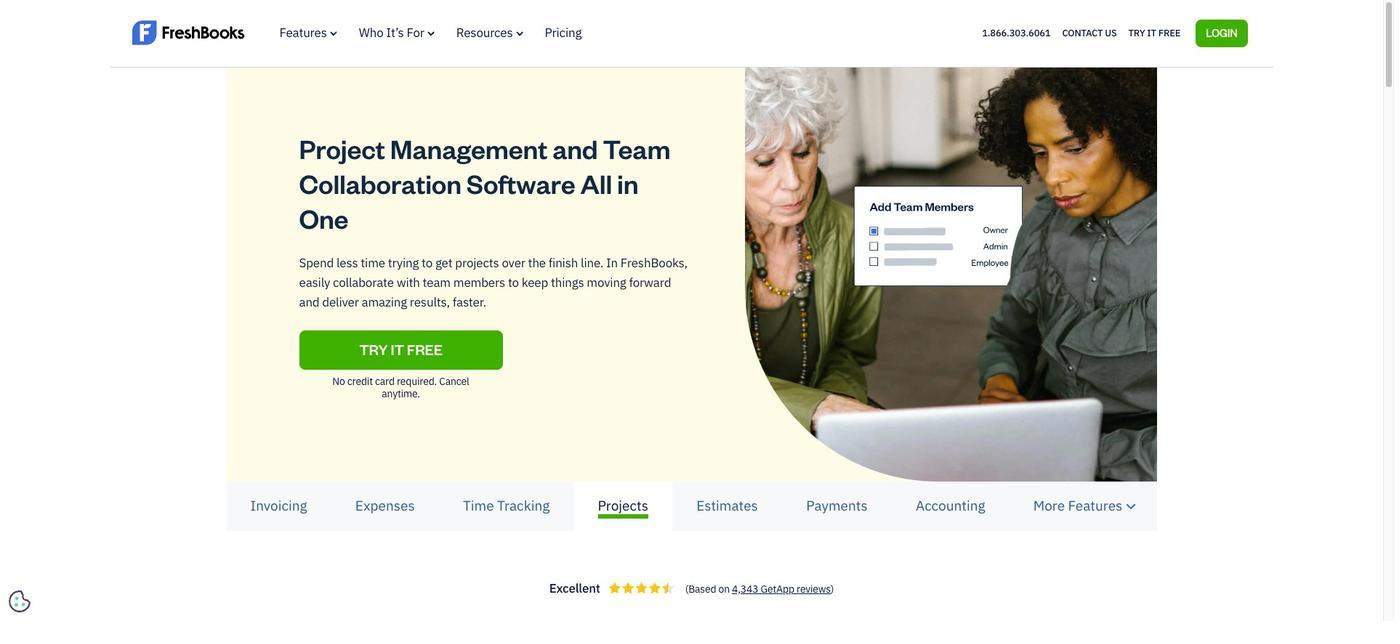 Task type: describe. For each thing, give the bounding box(es) containing it.
faster.
[[453, 295, 486, 311]]

)
[[831, 583, 834, 596]]

time tracking
[[463, 497, 550, 515]]

project management and team collaboration software all in one
[[299, 131, 671, 235]]

free
[[407, 340, 443, 359]]

projects
[[598, 497, 649, 515]]

who
[[359, 25, 384, 41]]

(based on 4,343 getapp reviews )
[[686, 583, 834, 596]]

finish
[[549, 255, 578, 271]]

management
[[390, 131, 548, 165]]

invoicing
[[251, 497, 307, 515]]

deliver
[[322, 295, 359, 311]]

time
[[463, 497, 494, 515]]

amazing
[[362, 295, 407, 311]]

time tracking link
[[439, 485, 574, 529]]

resources link
[[457, 25, 523, 41]]

trying
[[388, 255, 419, 271]]

estimates link
[[673, 485, 783, 529]]

and inside the spend less time trying to get projects over the finish line. in freshbooks, easily collaborate with team members to keep things moving forward and deliver amazing results, faster.
[[299, 295, 320, 311]]

cancel
[[439, 375, 470, 388]]

software
[[467, 166, 576, 200]]

getapp
[[761, 583, 795, 596]]

one
[[299, 201, 349, 235]]

results,
[[410, 295, 450, 311]]

0 vertical spatial to
[[422, 255, 433, 271]]

time
[[361, 255, 385, 271]]

the
[[528, 255, 546, 271]]

forward
[[629, 275, 672, 291]]

credit
[[347, 375, 373, 388]]

payments link
[[783, 485, 892, 529]]

no
[[333, 375, 345, 388]]

easily
[[299, 275, 330, 291]]

team
[[423, 275, 451, 291]]

members
[[454, 275, 506, 291]]

free
[[1159, 27, 1181, 39]]

get
[[436, 255, 453, 271]]

more features link
[[1010, 485, 1157, 529]]

pricing link
[[545, 25, 582, 41]]

more
[[1034, 497, 1066, 515]]

for
[[407, 25, 425, 41]]

reviews
[[797, 583, 831, 596]]

resources
[[457, 25, 513, 41]]

expenses link
[[331, 485, 439, 529]]

try it free link
[[1129, 24, 1181, 43]]

cookie preferences image
[[9, 591, 31, 613]]

no credit card required. cancel anytime.
[[333, 375, 470, 400]]



Task type: locate. For each thing, give the bounding box(es) containing it.
it's
[[386, 25, 404, 41]]

1 vertical spatial and
[[299, 295, 320, 311]]

features link
[[280, 25, 337, 41]]

keep
[[522, 275, 548, 291]]

4,343 getapp reviews link
[[732, 583, 831, 596]]

1 horizontal spatial features
[[1069, 497, 1123, 515]]

freshbooks logo image
[[132, 19, 245, 46]]

on
[[719, 583, 730, 596]]

invoicing link
[[227, 485, 331, 529]]

collaboration
[[299, 166, 462, 200]]

and down the easily
[[299, 295, 320, 311]]

over
[[502, 255, 526, 271]]

to down over
[[508, 275, 519, 291]]

payments
[[807, 497, 868, 515]]

who it's for
[[359, 25, 425, 41]]

in
[[607, 255, 618, 271]]

4.5 stars image
[[609, 583, 674, 594]]

all
[[581, 166, 612, 200]]

login link
[[1197, 19, 1248, 47]]

try it free
[[359, 340, 443, 359]]

(based
[[686, 583, 717, 596]]

0 vertical spatial features
[[280, 25, 327, 41]]

spend
[[299, 255, 334, 271]]

0 horizontal spatial to
[[422, 255, 433, 271]]

excellent
[[550, 581, 601, 597]]

estimates
[[697, 497, 758, 515]]

try it free link
[[299, 331, 503, 370]]

project
[[299, 131, 385, 165]]

0 vertical spatial and
[[553, 131, 598, 165]]

accounting
[[916, 497, 986, 515]]

who it's for link
[[359, 25, 435, 41]]

projects link
[[574, 485, 673, 529]]

and
[[553, 131, 598, 165], [299, 295, 320, 311]]

features
[[280, 25, 327, 41], [1069, 497, 1123, 515]]

tracking
[[498, 497, 550, 515]]

with
[[397, 275, 420, 291]]

spend less time trying to get projects over the finish line. in freshbooks, easily collaborate with team members to keep things moving forward and deliver amazing results, faster.
[[299, 255, 688, 311]]

1 horizontal spatial and
[[553, 131, 598, 165]]

it
[[1148, 27, 1157, 39]]

required.
[[397, 375, 437, 388]]

contact us link
[[1063, 24, 1118, 43]]

expenses
[[356, 497, 415, 515]]

moving
[[587, 275, 627, 291]]

line.
[[581, 255, 604, 271]]

accounting link
[[892, 485, 1010, 529]]

and inside project management and team collaboration software all in one
[[553, 131, 598, 165]]

us
[[1106, 27, 1118, 39]]

try it free
[[1129, 27, 1181, 39]]

projects
[[455, 255, 499, 271]]

cookie consent banner dialog
[[11, 443, 229, 611]]

contact us
[[1063, 27, 1118, 39]]

1.866.303.6061 link
[[983, 27, 1051, 39]]

contact
[[1063, 27, 1104, 39]]

to left get
[[422, 255, 433, 271]]

card
[[375, 375, 395, 388]]

1 vertical spatial to
[[508, 275, 519, 291]]

1 horizontal spatial to
[[508, 275, 519, 291]]

login
[[1207, 26, 1238, 39]]

0 horizontal spatial features
[[280, 25, 327, 41]]

it
[[391, 340, 404, 359]]

try
[[359, 340, 388, 359]]

features right more
[[1069, 497, 1123, 515]]

team
[[603, 131, 671, 165]]

in
[[618, 166, 639, 200]]

freshbooks,
[[621, 255, 688, 271]]

collaborate
[[333, 275, 394, 291]]

more features
[[1034, 497, 1123, 515]]

things
[[551, 275, 584, 291]]

0 horizontal spatial and
[[299, 295, 320, 311]]

features left who
[[280, 25, 327, 41]]

and up all
[[553, 131, 598, 165]]

to
[[422, 255, 433, 271], [508, 275, 519, 291]]

anytime.
[[382, 387, 420, 400]]

pricing
[[545, 25, 582, 41]]

less
[[337, 255, 358, 271]]

1 vertical spatial features
[[1069, 497, 1123, 515]]

1.866.303.6061
[[983, 27, 1051, 39]]

4,343
[[732, 583, 759, 596]]

try
[[1129, 27, 1146, 39]]



Task type: vqa. For each thing, say whether or not it's contained in the screenshot.
programs
no



